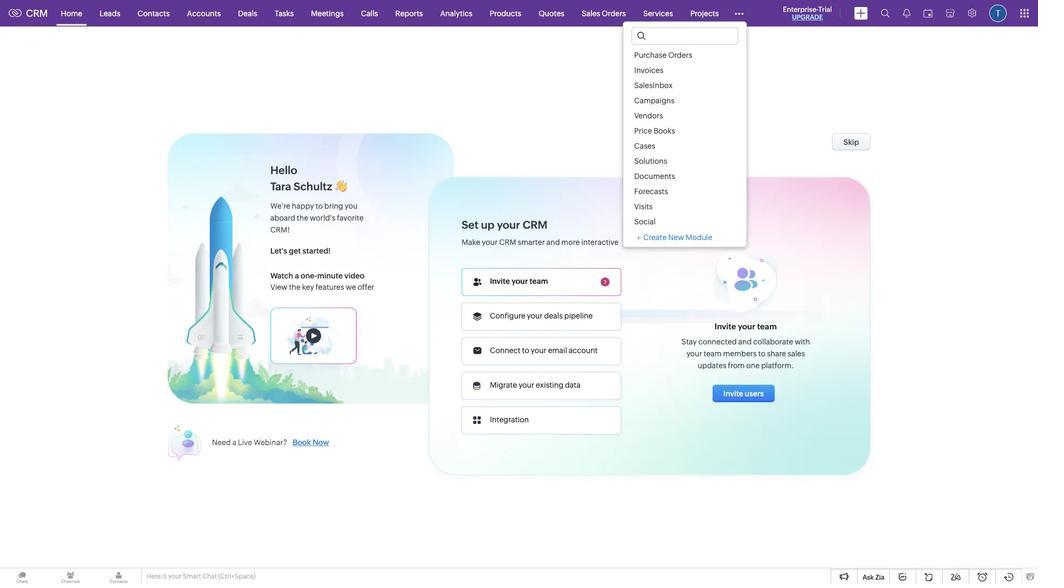 Task type: describe. For each thing, give the bounding box(es) containing it.
orders for purchase orders
[[669, 51, 693, 59]]

watch
[[271, 271, 293, 280]]

aboard
[[271, 213, 295, 222]]

need a live webinar? book now
[[212, 438, 329, 447]]

quotes
[[539, 9, 565, 18]]

members
[[724, 349, 757, 358]]

orders for sales orders
[[602, 9, 626, 18]]

projects link
[[682, 0, 728, 26]]

forecasts link
[[624, 184, 747, 199]]

0 vertical spatial crm
[[26, 8, 48, 19]]

watch a one-minute video view the key features we offer
[[271, 271, 375, 291]]

with
[[795, 337, 811, 346]]

up
[[481, 219, 495, 231]]

migrate your existing data
[[490, 381, 581, 390]]

stay connected and collaborate with your team members to share sales updates from one platform.
[[682, 337, 811, 370]]

price
[[635, 126, 652, 135]]

make your crm smarter and more interactive
[[462, 238, 619, 246]]

new
[[669, 233, 685, 242]]

existing
[[536, 381, 564, 390]]

leads link
[[91, 0, 129, 26]]

sales orders
[[582, 9, 626, 18]]

team inside stay connected and collaborate with your team members to share sales updates from one platform.
[[704, 349, 722, 358]]

invite users
[[724, 389, 764, 398]]

features
[[316, 283, 344, 291]]

skip button
[[833, 133, 871, 151]]

2 horizontal spatial crm
[[523, 219, 548, 231]]

solutions
[[635, 157, 668, 165]]

is
[[162, 573, 167, 580]]

products link
[[481, 0, 530, 26]]

enterprise-trial upgrade
[[783, 5, 833, 21]]

we're happy to bring you aboard the world's favorite crm!
[[271, 202, 364, 234]]

home link
[[52, 0, 91, 26]]

we're
[[271, 202, 291, 210]]

projects
[[691, 9, 719, 18]]

0 vertical spatial invite your team
[[490, 277, 548, 286]]

profile element
[[984, 0, 1014, 26]]

calendar image
[[924, 9, 933, 18]]

video
[[345, 271, 365, 280]]

quotes link
[[530, 0, 573, 26]]

live
[[238, 438, 252, 447]]

crm link
[[9, 8, 48, 19]]

sales
[[582, 9, 601, 18]]

started!
[[303, 246, 331, 255]]

deals
[[545, 312, 563, 320]]

calls
[[361, 9, 378, 18]]

one
[[747, 361, 760, 370]]

1 vertical spatial team
[[758, 322, 777, 331]]

upgrade
[[793, 14, 823, 21]]

crm!
[[271, 225, 290, 234]]

your left the deals
[[527, 312, 543, 320]]

sales
[[788, 349, 806, 358]]

platform.
[[762, 361, 794, 370]]

accounts
[[187, 9, 221, 18]]

create
[[644, 233, 667, 242]]

stay
[[682, 337, 697, 346]]

your inside stay connected and collaborate with your team members to share sales updates from one platform.
[[687, 349, 703, 358]]

your left email
[[531, 346, 547, 355]]

book now link
[[287, 438, 329, 447]]

tasks
[[275, 9, 294, 18]]

deals link
[[230, 0, 266, 26]]

configure
[[490, 312, 526, 320]]

your down up
[[482, 238, 498, 246]]

bring
[[324, 202, 343, 210]]

your right is
[[168, 573, 182, 580]]

purchase orders link
[[624, 47, 747, 62]]

the for world's
[[297, 213, 308, 222]]

documents link
[[624, 169, 747, 184]]

chats image
[[0, 569, 44, 584]]

to inside stay connected and collaborate with your team members to share sales updates from one platform.
[[759, 349, 766, 358]]

1 vertical spatial invite your team
[[715, 322, 777, 331]]

0 vertical spatial and
[[547, 238, 560, 246]]

and inside stay connected and collaborate with your team members to share sales updates from one platform.
[[739, 337, 752, 346]]

invoices
[[635, 66, 664, 74]]

module
[[686, 233, 713, 242]]

tasks link
[[266, 0, 303, 26]]

data
[[565, 381, 581, 390]]

list box containing purchase orders
[[624, 47, 747, 229]]

analytics
[[441, 9, 473, 18]]

forecasts
[[635, 187, 668, 196]]

create menu image
[[855, 7, 868, 20]]

account
[[569, 346, 598, 355]]

services
[[644, 9, 674, 18]]

signals element
[[897, 0, 918, 27]]

Search Modules text field
[[632, 28, 738, 44]]

1 horizontal spatial to
[[522, 346, 530, 355]]

meetings link
[[303, 0, 353, 26]]

hello tara schultz
[[271, 164, 332, 193]]

let's
[[271, 246, 287, 255]]

integration
[[490, 415, 529, 424]]

here is your smart chat (ctrl+space)
[[147, 573, 256, 580]]

home
[[61, 9, 82, 18]]

signals image
[[903, 9, 911, 18]]

1 vertical spatial invite
[[715, 322, 737, 331]]

share
[[768, 349, 787, 358]]

reports link
[[387, 0, 432, 26]]

tara
[[271, 180, 291, 193]]

price books
[[635, 126, 676, 135]]

make
[[462, 238, 481, 246]]

your right "migrate"
[[519, 381, 535, 390]]

create menu element
[[848, 0, 875, 26]]



Task type: locate. For each thing, give the bounding box(es) containing it.
2 vertical spatial team
[[704, 349, 722, 358]]

and up members
[[739, 337, 752, 346]]

documents
[[635, 172, 676, 180]]

profile image
[[990, 5, 1007, 22]]

invite inside invite users button
[[724, 389, 744, 398]]

one-
[[301, 271, 317, 280]]

books
[[654, 126, 676, 135]]

visits link
[[624, 199, 747, 214]]

create new module link
[[636, 233, 713, 242]]

crm up the smarter
[[523, 219, 548, 231]]

a inside watch a one-minute video view the key features we offer
[[295, 271, 299, 280]]

connected
[[699, 337, 737, 346]]

vendors
[[635, 111, 664, 120]]

0 horizontal spatial orders
[[602, 9, 626, 18]]

collaborate
[[754, 337, 794, 346]]

2 horizontal spatial to
[[759, 349, 766, 358]]

2 vertical spatial crm
[[499, 238, 517, 246]]

to right connect
[[522, 346, 530, 355]]

1 horizontal spatial orders
[[669, 51, 693, 59]]

chat
[[203, 573, 217, 580]]

1 horizontal spatial team
[[704, 349, 722, 358]]

deals
[[238, 9, 257, 18]]

2 horizontal spatial team
[[758, 322, 777, 331]]

campaigns
[[635, 96, 675, 105]]

crm left home
[[26, 8, 48, 19]]

invoices link
[[624, 62, 747, 78]]

orders up invoices link
[[669, 51, 693, 59]]

contacts image
[[97, 569, 141, 584]]

0 vertical spatial invite
[[490, 277, 510, 286]]

the
[[297, 213, 308, 222], [289, 283, 301, 291]]

your up configure in the bottom of the page
[[512, 277, 528, 286]]

a left the one-
[[295, 271, 299, 280]]

let's get started!
[[271, 246, 331, 255]]

0 horizontal spatial and
[[547, 238, 560, 246]]

and left more
[[547, 238, 560, 246]]

0 horizontal spatial team
[[530, 277, 548, 286]]

enterprise-
[[783, 5, 819, 13]]

a left live
[[232, 438, 237, 447]]

accounts link
[[178, 0, 230, 26]]

reports
[[396, 9, 423, 18]]

team up updates
[[704, 349, 722, 358]]

analytics link
[[432, 0, 481, 26]]

invite your team
[[490, 277, 548, 286], [715, 322, 777, 331]]

campaigns link
[[624, 93, 747, 108]]

webinar?
[[254, 438, 287, 447]]

Other Modules field
[[728, 5, 751, 22]]

1 horizontal spatial and
[[739, 337, 752, 346]]

1 horizontal spatial a
[[295, 271, 299, 280]]

get
[[289, 246, 301, 255]]

invite your team up configure in the bottom of the page
[[490, 277, 548, 286]]

view
[[271, 283, 288, 291]]

invite users button
[[713, 385, 775, 402]]

interactive
[[582, 238, 619, 246]]

social link
[[624, 214, 747, 229]]

invite left users
[[724, 389, 744, 398]]

list box
[[624, 47, 747, 229]]

updates
[[698, 361, 727, 370]]

1 vertical spatial the
[[289, 283, 301, 291]]

and
[[547, 238, 560, 246], [739, 337, 752, 346]]

channels image
[[48, 569, 93, 584]]

your up stay connected and collaborate with your team members to share sales updates from one platform.
[[738, 322, 756, 331]]

0 vertical spatial team
[[530, 277, 548, 286]]

search image
[[881, 9, 891, 18]]

happy
[[292, 202, 314, 210]]

skip
[[844, 138, 860, 146]]

sales orders link
[[573, 0, 635, 26]]

services link
[[635, 0, 682, 26]]

the down happy
[[297, 213, 308, 222]]

ask
[[863, 574, 874, 581]]

the inside watch a one-minute video view the key features we offer
[[289, 283, 301, 291]]

the inside we're happy to bring you aboard the world's favorite crm!
[[297, 213, 308, 222]]

0 vertical spatial a
[[295, 271, 299, 280]]

email
[[548, 346, 567, 355]]

the left "key"
[[289, 283, 301, 291]]

contacts link
[[129, 0, 178, 26]]

a
[[295, 271, 299, 280], [232, 438, 237, 447]]

team up 'configure your deals pipeline'
[[530, 277, 548, 286]]

0 horizontal spatial a
[[232, 438, 237, 447]]

set up your crm
[[462, 219, 548, 231]]

(ctrl+space)
[[218, 573, 256, 580]]

salesinbox link
[[624, 78, 747, 93]]

a for live
[[232, 438, 237, 447]]

1 vertical spatial and
[[739, 337, 752, 346]]

0 vertical spatial the
[[297, 213, 308, 222]]

purchase
[[635, 51, 667, 59]]

your right up
[[497, 219, 521, 231]]

to up world's
[[316, 202, 323, 210]]

offer
[[358, 283, 375, 291]]

purchase orders
[[635, 51, 693, 59]]

1 horizontal spatial invite your team
[[715, 322, 777, 331]]

1 vertical spatial orders
[[669, 51, 693, 59]]

smarter
[[518, 238, 545, 246]]

pipeline
[[565, 312, 593, 320]]

crm
[[26, 8, 48, 19], [523, 219, 548, 231], [499, 238, 517, 246]]

1 vertical spatial a
[[232, 438, 237, 447]]

migrate
[[490, 381, 517, 390]]

invite your team up stay connected and collaborate with your team members to share sales updates from one platform.
[[715, 322, 777, 331]]

orders right sales
[[602, 9, 626, 18]]

to inside we're happy to bring you aboard the world's favorite crm!
[[316, 202, 323, 210]]

orders
[[602, 9, 626, 18], [669, 51, 693, 59]]

create new module
[[644, 233, 713, 242]]

search element
[[875, 0, 897, 27]]

meetings
[[311, 9, 344, 18]]

invite up "connected"
[[715, 322, 737, 331]]

0 vertical spatial orders
[[602, 9, 626, 18]]

0 horizontal spatial to
[[316, 202, 323, 210]]

the for key
[[289, 283, 301, 291]]

vendors link
[[624, 108, 747, 123]]

2 vertical spatial invite
[[724, 389, 744, 398]]

invite up configure in the bottom of the page
[[490, 277, 510, 286]]

visits
[[635, 202, 653, 211]]

set
[[462, 219, 479, 231]]

1 horizontal spatial crm
[[499, 238, 517, 246]]

1 vertical spatial crm
[[523, 219, 548, 231]]

price books link
[[624, 123, 747, 138]]

a for one-
[[295, 271, 299, 280]]

products
[[490, 9, 522, 18]]

to left share
[[759, 349, 766, 358]]

cases
[[635, 141, 656, 150]]

key
[[302, 283, 314, 291]]

your
[[497, 219, 521, 231], [482, 238, 498, 246], [512, 277, 528, 286], [527, 312, 543, 320], [738, 322, 756, 331], [531, 346, 547, 355], [687, 349, 703, 358], [519, 381, 535, 390], [168, 573, 182, 580]]

crm down set up your crm
[[499, 238, 517, 246]]

connect
[[490, 346, 521, 355]]

team up collaborate
[[758, 322, 777, 331]]

now
[[313, 438, 329, 447]]

calls link
[[353, 0, 387, 26]]

need
[[212, 438, 231, 447]]

0 horizontal spatial crm
[[26, 8, 48, 19]]

contacts
[[138, 9, 170, 18]]

solutions link
[[624, 153, 747, 169]]

your down stay
[[687, 349, 703, 358]]

0 horizontal spatial invite your team
[[490, 277, 548, 286]]

trial
[[819, 5, 833, 13]]

book
[[293, 438, 311, 447]]



Task type: vqa. For each thing, say whether or not it's contained in the screenshot.
Accounts
yes



